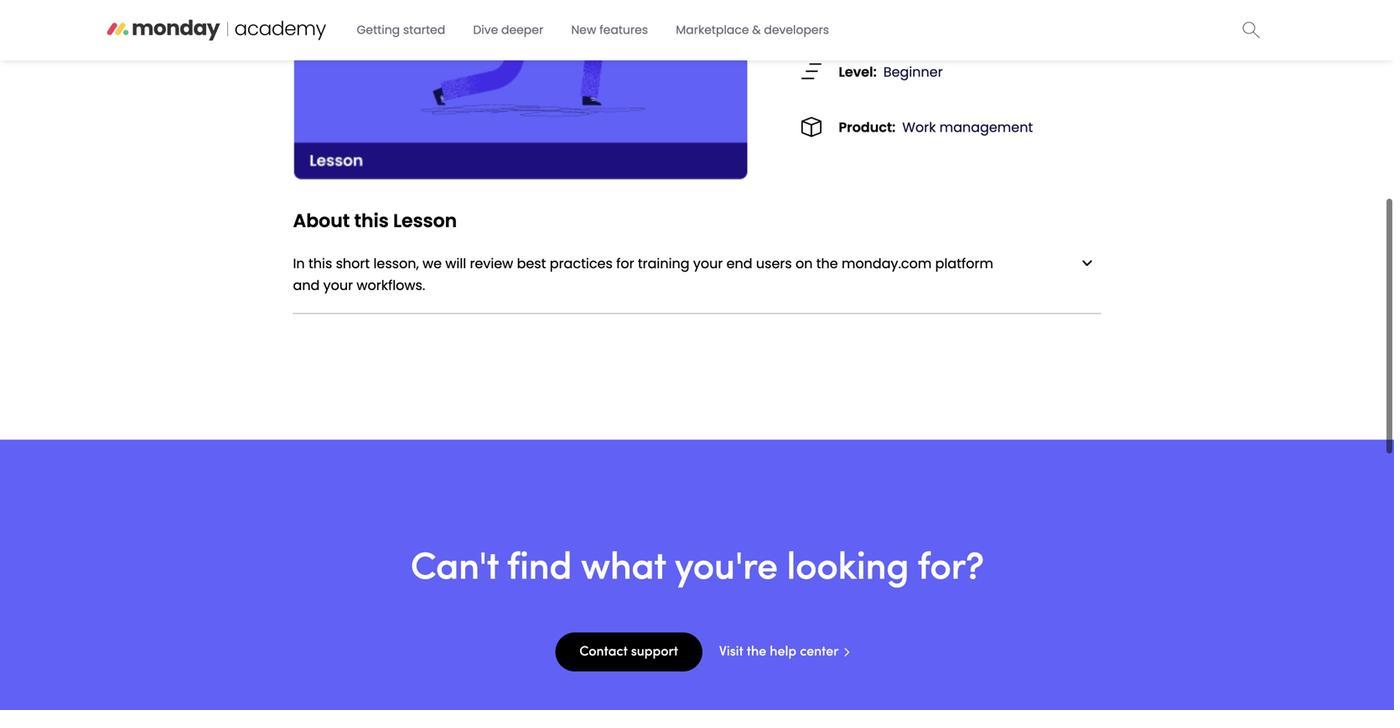 Task type: describe. For each thing, give the bounding box(es) containing it.
help
[[770, 645, 797, 659]]

users
[[756, 254, 792, 273]]

0 horizontal spatial the
[[747, 645, 766, 659]]

platform
[[935, 254, 993, 273]]

center
[[800, 645, 839, 659]]

getting started link
[[347, 15, 455, 45]]

what
[[581, 551, 666, 589]]

developers
[[764, 22, 829, 38]]

marketplace & developers link
[[666, 15, 839, 45]]

can't
[[410, 551, 498, 589]]

features
[[599, 22, 648, 38]]

we
[[422, 254, 442, 273]]

new features
[[571, 22, 648, 38]]

best
[[517, 254, 546, 273]]

will
[[445, 254, 466, 273]]

review
[[470, 254, 513, 273]]

management
[[940, 118, 1033, 137]]

looking
[[787, 551, 909, 589]]

find
[[507, 551, 572, 589]]

help center arrow image
[[844, 647, 850, 657]]

lesson
[[393, 208, 457, 234]]

dive deeper
[[473, 22, 543, 38]]

visit the help center
[[719, 645, 839, 659]]

dive deeper link
[[463, 15, 553, 45]]

lesson,
[[373, 254, 419, 273]]

product:
[[839, 118, 896, 137]]

practices
[[550, 254, 613, 273]]

deeper
[[501, 22, 543, 38]]

1 horizontal spatial your
[[693, 254, 723, 273]]

on
[[796, 254, 813, 273]]

level:
[[839, 62, 877, 81]]

about
[[293, 208, 350, 234]]

&
[[752, 22, 761, 38]]



Task type: vqa. For each thing, say whether or not it's contained in the screenshot.
the performance,
no



Task type: locate. For each thing, give the bounding box(es) containing it.
visit the help center link
[[719, 633, 850, 672]]

level: beginner
[[839, 62, 943, 81]]

monday.com logo image
[[1082, 260, 1093, 267]]

the inside in this short lesson, we will review best practices for training your end users on the monday.com platform and your workflows.
[[816, 254, 838, 273]]

this
[[354, 208, 389, 234], [308, 254, 332, 273]]

1 vertical spatial your
[[323, 276, 353, 295]]

workflows.
[[357, 276, 425, 295]]

this right in
[[308, 254, 332, 273]]

getting
[[357, 22, 400, 38]]

for?
[[918, 551, 984, 589]]

0 vertical spatial this
[[354, 208, 389, 234]]

0 horizontal spatial this
[[308, 254, 332, 273]]

you're
[[675, 551, 778, 589]]

this up short
[[354, 208, 389, 234]]

1 vertical spatial the
[[747, 645, 766, 659]]

training
[[638, 254, 690, 273]]

this for about
[[354, 208, 389, 234]]

your
[[693, 254, 723, 273], [323, 276, 353, 295]]

search logo image
[[1243, 21, 1260, 38]]

new features link
[[561, 15, 658, 45]]

the
[[816, 254, 838, 273], [747, 645, 766, 659]]

can't find what you're looking for?
[[410, 551, 984, 589]]

monday.com
[[842, 254, 932, 273]]

product: work management
[[839, 118, 1033, 137]]

marketplace
[[676, 22, 749, 38]]

support
[[631, 645, 678, 659]]

this for in
[[308, 254, 332, 273]]

marketplace & developers
[[676, 22, 829, 38]]

1 vertical spatial this
[[308, 254, 332, 273]]

and
[[293, 276, 320, 295]]

0 vertical spatial the
[[816, 254, 838, 273]]

in this short lesson, we will review best practices for training your end users on the monday.com platform and your workflows.
[[293, 254, 993, 295]]

short
[[336, 254, 370, 273]]

this inside in this short lesson, we will review best practices for training your end users on the monday.com platform and your workflows.
[[308, 254, 332, 273]]

work
[[902, 118, 936, 137]]

end
[[727, 254, 752, 273]]

contact
[[580, 645, 628, 659]]

dive
[[473, 22, 498, 38]]

getting started
[[357, 22, 445, 38]]

0 vertical spatial your
[[693, 254, 723, 273]]

contact support link
[[555, 633, 702, 672]]

the right 'on'
[[816, 254, 838, 273]]

visit
[[719, 645, 743, 659]]

beginner
[[883, 62, 943, 81]]

1 horizontal spatial this
[[354, 208, 389, 234]]

your down short
[[323, 276, 353, 295]]

started
[[403, 22, 445, 38]]

about this lesson
[[293, 208, 457, 234]]

for
[[616, 254, 634, 273]]

the right visit
[[747, 645, 766, 659]]

contact support
[[580, 645, 678, 659]]

new
[[571, 22, 596, 38]]

academy logo image
[[106, 13, 342, 42]]

in
[[293, 254, 305, 273]]

your left the end
[[693, 254, 723, 273]]

0 horizontal spatial your
[[323, 276, 353, 295]]

1 horizontal spatial the
[[816, 254, 838, 273]]



